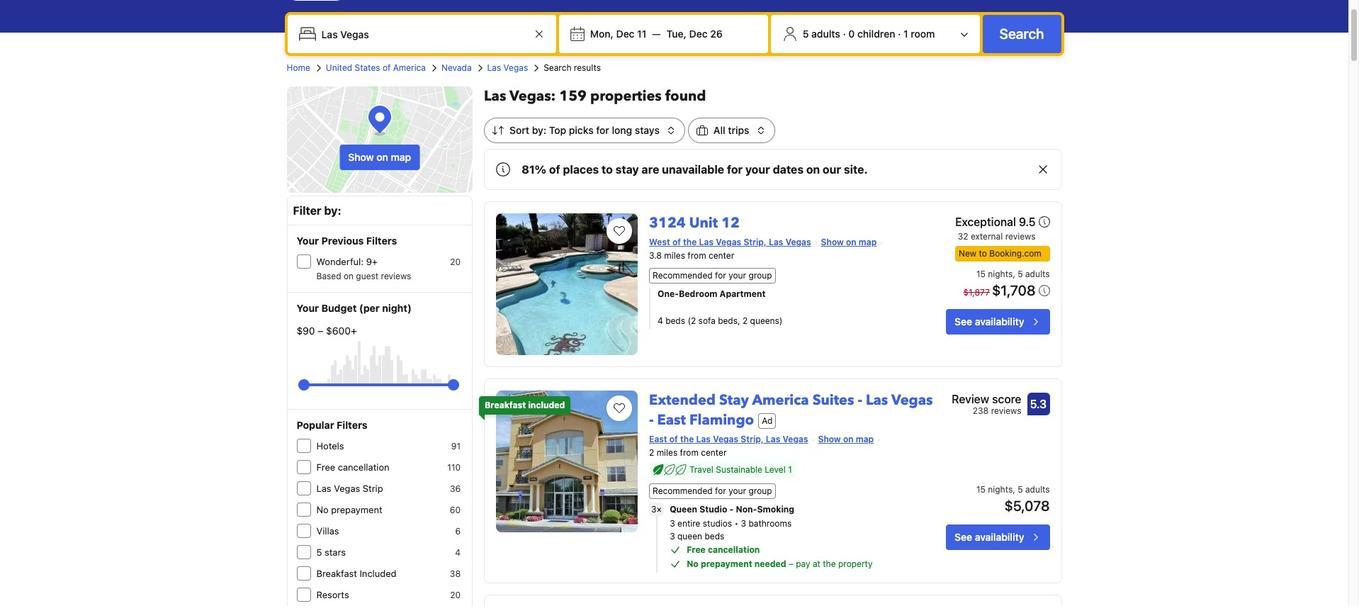 Task type: describe. For each thing, give the bounding box(es) containing it.
one-
[[658, 288, 679, 299]]

based on guest reviews
[[317, 271, 412, 282]]

new
[[959, 248, 977, 259]]

queen studio - non-smoking link
[[670, 503, 898, 516]]

3 entire studios • 3 bathrooms 3 queen beds
[[670, 518, 792, 542]]

5 stars
[[317, 547, 346, 558]]

1 horizontal spatial to
[[980, 248, 988, 259]]

(2
[[688, 315, 696, 326]]

bedroom
[[679, 288, 718, 299]]

3.8
[[650, 250, 662, 261]]

breakfast included
[[317, 568, 397, 579]]

show on map button
[[340, 145, 420, 170]]

mon, dec 11 button
[[585, 21, 653, 47]]

travel sustainable level 1
[[690, 464, 793, 475]]

your for your budget (per night)
[[297, 302, 319, 314]]

81%
[[522, 163, 547, 176]]

3124 unit 12 link
[[650, 208, 740, 233]]

tue, dec 26 button
[[661, 21, 729, 47]]

2 vertical spatial the
[[823, 559, 836, 569]]

show on map inside show on map button
[[348, 151, 411, 163]]

vegas up "vegas:"
[[504, 62, 528, 73]]

review
[[952, 393, 990, 406]]

level
[[765, 464, 786, 475]]

search for search results
[[544, 62, 572, 73]]

stays
[[635, 124, 660, 136]]

4 for 4
[[455, 547, 461, 558]]

38
[[450, 569, 461, 579]]

availability for east of the las vegas strip, las vegas
[[975, 531, 1025, 543]]

breakfast for breakfast included
[[317, 568, 357, 579]]

vegas up no prepayment
[[334, 483, 360, 494]]

$90 – $600+
[[297, 325, 357, 337]]

vegas down flamingo
[[713, 434, 739, 445]]

strip, for 3.8 miles from center
[[744, 237, 767, 247]]

no prepayment needed – pay at the property
[[687, 559, 873, 569]]

- inside 'link'
[[730, 504, 734, 515]]

recommended for your group for 3.8 miles from center
[[653, 270, 773, 281]]

11
[[638, 28, 647, 40]]

apartment
[[720, 288, 766, 299]]

filter by:
[[293, 204, 342, 217]]

places
[[563, 163, 599, 176]]

$600+
[[326, 325, 357, 337]]

non-
[[736, 504, 758, 515]]

bathrooms
[[749, 518, 792, 529]]

vegas down extended stay america suites - las vegas - east flamingo
[[783, 434, 809, 445]]

nevada
[[442, 62, 472, 73]]

your for 2 miles from center
[[729, 486, 747, 496]]

your for 3.8 miles from center
[[729, 270, 747, 281]]

miles for west
[[665, 250, 686, 261]]

3 left 'entire'
[[670, 518, 676, 529]]

1 horizontal spatial –
[[789, 559, 794, 569]]

map inside button
[[391, 151, 411, 163]]

5 up $1,708 at the right top of the page
[[1018, 269, 1024, 279]]

our
[[823, 163, 842, 176]]

show on map for west of the las vegas strip, las vegas
[[822, 237, 877, 247]]

vegas up one-bedroom apartment link
[[786, 237, 812, 247]]

see for west of the las vegas strip, las vegas
[[955, 315, 973, 327]]

15 nights , 5 adults
[[977, 269, 1050, 279]]

flamingo
[[690, 411, 755, 430]]

0 vertical spatial free
[[317, 462, 336, 473]]

las down las vegas link at the top
[[484, 87, 507, 106]]

reviews inside exceptional 9.5 32 external reviews
[[1006, 231, 1036, 242]]

las vegas: 159 properties found
[[484, 87, 707, 106]]

search results updated. las vegas: 159 properties found. element
[[484, 87, 1063, 106]]

from for east
[[680, 447, 699, 458]]

2 horizontal spatial -
[[858, 391, 863, 410]]

of right the states
[[383, 62, 391, 73]]

filter
[[293, 204, 322, 217]]

91
[[452, 441, 461, 452]]

queen studio - non-smoking
[[670, 504, 795, 515]]

properties
[[591, 87, 662, 106]]

extended stay america suites - las vegas - east flamingo image
[[496, 391, 638, 533]]

mon, dec 11 — tue, dec 26
[[591, 28, 723, 40]]

external
[[971, 231, 1004, 242]]

4 beds (2 sofa beds, 2 queens)
[[658, 315, 783, 326]]

0 vertical spatial your
[[746, 163, 771, 176]]

sort by: top picks for long stays
[[510, 124, 660, 136]]

1 · from the left
[[843, 28, 846, 40]]

previous
[[322, 235, 364, 247]]

booking.com
[[990, 248, 1042, 259]]

recommended for 3.8
[[653, 270, 713, 281]]

review score 238 reviews
[[952, 393, 1022, 416]]

from for west
[[688, 250, 707, 261]]

america inside extended stay america suites - las vegas - east flamingo
[[753, 391, 810, 410]]

26
[[711, 28, 723, 40]]

of for east
[[670, 434, 678, 445]]

results
[[574, 62, 601, 73]]

3 right •
[[741, 518, 747, 529]]

0 horizontal spatial free cancellation
[[317, 462, 390, 473]]

3 left queen
[[652, 504, 657, 515]]

show for west of the las vegas strip, las vegas
[[822, 237, 844, 247]]

dates
[[773, 163, 804, 176]]

5.3
[[1031, 398, 1047, 411]]

sustainable
[[716, 464, 763, 475]]

trips
[[728, 124, 750, 136]]

for left the long
[[597, 124, 610, 136]]

at
[[813, 559, 821, 569]]

map for west of the las vegas strip, las vegas
[[859, 237, 877, 247]]

one-bedroom apartment link
[[658, 288, 898, 301]]

•
[[735, 518, 739, 529]]

center for 2 miles from center
[[701, 447, 727, 458]]

suites
[[813, 391, 855, 410]]

scored 5.3 element
[[1028, 393, 1050, 416]]

top
[[549, 124, 567, 136]]

$1,877
[[964, 287, 991, 298]]

1 horizontal spatial free
[[687, 544, 706, 555]]

reviews for based
[[381, 271, 412, 282]]

score
[[993, 393, 1022, 406]]

entire
[[678, 518, 701, 529]]

smoking
[[758, 504, 795, 515]]

0 horizontal spatial cancellation
[[338, 462, 390, 473]]

stay
[[616, 163, 639, 176]]

exceptional
[[956, 216, 1017, 228]]

las up '2 miles from center'
[[697, 434, 711, 445]]

0 vertical spatial beds
[[666, 315, 686, 326]]

show inside show on map button
[[348, 151, 374, 163]]

are
[[642, 163, 660, 176]]

2 · from the left
[[898, 28, 902, 40]]

breakfast for breakfast included
[[485, 400, 526, 411]]

vegas down 12
[[716, 237, 742, 247]]

recommended for 2
[[653, 486, 713, 496]]

×
[[657, 504, 662, 515]]

—
[[653, 28, 661, 40]]

night)
[[382, 302, 412, 314]]

adults inside 5 adults · 0 children · 1 room dropdown button
[[812, 28, 841, 40]]

las up one-bedroom apartment link
[[769, 237, 784, 247]]

the for west
[[684, 237, 697, 247]]

stars
[[325, 547, 346, 558]]

2 dec from the left
[[690, 28, 708, 40]]

1 vertical spatial cancellation
[[708, 544, 760, 555]]

unit
[[690, 213, 718, 233]]

availability for west of the las vegas strip, las vegas
[[975, 315, 1025, 327]]

all
[[714, 124, 726, 136]]

0 vertical spatial filters
[[367, 235, 397, 247]]

the for east
[[681, 434, 694, 445]]

3.8 miles from center
[[650, 250, 735, 261]]

by: for filter
[[324, 204, 342, 217]]

for up the one-bedroom apartment
[[716, 270, 727, 281]]

group for 3.8 miles from center
[[749, 270, 773, 281]]

see availability link for east of the las vegas strip, las vegas
[[947, 525, 1050, 550]]

las vegas strip
[[317, 483, 383, 494]]

4 for 4 beds (2 sofa beds, 2 queens)
[[658, 315, 664, 326]]

las down 'unit'
[[699, 237, 714, 247]]

(per
[[359, 302, 380, 314]]

0 horizontal spatial –
[[318, 325, 324, 337]]

all trips
[[714, 124, 750, 136]]



Task type: vqa. For each thing, say whether or not it's contained in the screenshot.
right Kingdom
no



Task type: locate. For each thing, give the bounding box(es) containing it.
adults up $1,708 at the right top of the page
[[1026, 269, 1050, 279]]

see availability link down 15 nights , 5 adults $5,078
[[947, 525, 1050, 550]]

0 vertical spatial see availability link
[[947, 309, 1050, 335]]

2 vertical spatial map
[[856, 434, 874, 445]]

show
[[348, 151, 374, 163], [822, 237, 844, 247], [819, 434, 841, 445]]

your left "dates"
[[746, 163, 771, 176]]

4 down 6
[[455, 547, 461, 558]]

popular
[[297, 419, 334, 431]]

159
[[560, 87, 587, 106]]

1 vertical spatial miles
[[657, 447, 678, 458]]

dec left 26
[[690, 28, 708, 40]]

0 vertical spatial from
[[688, 250, 707, 261]]

0 horizontal spatial -
[[650, 411, 654, 430]]

west
[[650, 237, 671, 247]]

free down hotels
[[317, 462, 336, 473]]

east of the las vegas strip, las vegas
[[650, 434, 809, 445]]

1 recommended for your group from the top
[[653, 270, 773, 281]]

20 for wonderful: 9+
[[450, 257, 461, 267]]

0 vertical spatial group
[[749, 270, 773, 281]]

prepayment for no prepayment needed – pay at the property
[[701, 559, 753, 569]]

reviews inside review score 238 reviews
[[992, 406, 1022, 416]]

0 vertical spatial show on map
[[348, 151, 411, 163]]

1 vertical spatial 1
[[789, 464, 793, 475]]

2 , from the top
[[1013, 484, 1016, 495]]

nights inside 15 nights , 5 adults $5,078
[[989, 484, 1013, 495]]

recommended for your group up the one-bedroom apartment
[[653, 270, 773, 281]]

filters up hotels
[[337, 419, 368, 431]]

1 horizontal spatial breakfast
[[485, 400, 526, 411]]

15 for 15 nights , 5 adults $5,078
[[977, 484, 986, 495]]

– left pay on the right
[[789, 559, 794, 569]]

, inside 15 nights , 5 adults $5,078
[[1013, 484, 1016, 495]]

recommended up queen
[[653, 486, 713, 496]]

no for no prepayment needed – pay at the property
[[687, 559, 699, 569]]

1 15 from the top
[[977, 269, 986, 279]]

4 down one-
[[658, 315, 664, 326]]

0 horizontal spatial free
[[317, 462, 336, 473]]

of
[[383, 62, 391, 73], [549, 163, 561, 176], [673, 237, 681, 247], [670, 434, 678, 445]]

see availability
[[955, 315, 1025, 327], [955, 531, 1025, 543]]

– right $90
[[318, 325, 324, 337]]

america down where are you going? field
[[393, 62, 426, 73]]

las up no prepayment
[[317, 483, 332, 494]]

miles down extended
[[657, 447, 678, 458]]

1 vertical spatial 4
[[455, 547, 461, 558]]

1 dec from the left
[[617, 28, 635, 40]]

see availability for west of the las vegas strip, las vegas
[[955, 315, 1025, 327]]

east inside extended stay america suites - las vegas - east flamingo
[[658, 411, 686, 430]]

adults for 15 nights , 5 adults $5,078
[[1026, 484, 1050, 495]]

see
[[955, 315, 973, 327], [955, 531, 973, 543]]

queen
[[678, 531, 703, 542]]

1 horizontal spatial no
[[687, 559, 699, 569]]

3124
[[650, 213, 686, 233]]

site.
[[844, 163, 868, 176]]

1 horizontal spatial cancellation
[[708, 544, 760, 555]]

1 vertical spatial see availability link
[[947, 525, 1050, 550]]

0 vertical spatial see availability
[[955, 315, 1025, 327]]

1 vertical spatial –
[[789, 559, 794, 569]]

by:
[[532, 124, 547, 136], [324, 204, 342, 217]]

adults for 15 nights , 5 adults
[[1026, 269, 1050, 279]]

nights for 15 nights , 5 adults $5,078
[[989, 484, 1013, 495]]

extended
[[650, 391, 716, 410]]

0 horizontal spatial 2
[[650, 447, 655, 458]]

1 vertical spatial reviews
[[381, 271, 412, 282]]

united states of america
[[326, 62, 426, 73]]

adults left 0
[[812, 28, 841, 40]]

0 vertical spatial show
[[348, 151, 374, 163]]

15 inside 15 nights , 5 adults $5,078
[[977, 484, 986, 495]]

12
[[722, 213, 740, 233]]

36
[[450, 484, 461, 494]]

2 see availability from the top
[[955, 531, 1025, 543]]

for up studio
[[716, 486, 727, 496]]

2 recommended for your group from the top
[[653, 486, 773, 496]]

Where are you going? field
[[316, 21, 531, 47]]

1 vertical spatial adults
[[1026, 269, 1050, 279]]

0 vertical spatial america
[[393, 62, 426, 73]]

2
[[743, 315, 748, 326], [650, 447, 655, 458]]

center down west of the las vegas strip, las vegas
[[709, 250, 735, 261]]

travel
[[690, 464, 714, 475]]

, for 15 nights , 5 adults $5,078
[[1013, 484, 1016, 495]]

breakfast
[[485, 400, 526, 411], [317, 568, 357, 579]]

nights
[[989, 269, 1013, 279], [989, 484, 1013, 495]]

1 vertical spatial -
[[650, 411, 654, 430]]

1 recommended from the top
[[653, 270, 713, 281]]

to right new
[[980, 248, 988, 259]]

0 vertical spatial adults
[[812, 28, 841, 40]]

exceptional element
[[956, 213, 1036, 230]]

1 vertical spatial see availability
[[955, 531, 1025, 543]]

0 vertical spatial 15
[[977, 269, 986, 279]]

3 left queen on the bottom of the page
[[670, 531, 676, 542]]

no
[[317, 504, 329, 515], [687, 559, 699, 569]]

availability down 15 nights , 5 adults $5,078
[[975, 531, 1025, 543]]

of for west
[[673, 237, 681, 247]]

breakfast included
[[485, 400, 565, 411]]

1 nights from the top
[[989, 269, 1013, 279]]

2 your from the top
[[297, 302, 319, 314]]

1 horizontal spatial prepayment
[[701, 559, 753, 569]]

free cancellation down 3 entire studios • 3 bathrooms 3 queen beds
[[687, 544, 760, 555]]

0 horizontal spatial 1
[[789, 464, 793, 475]]

children
[[858, 28, 896, 40]]

america up ad
[[753, 391, 810, 410]]

0 vertical spatial 1
[[904, 28, 909, 40]]

15 for 15 nights , 5 adults
[[977, 269, 986, 279]]

1 vertical spatial recommended
[[653, 486, 713, 496]]

no down queen on the bottom of the page
[[687, 559, 699, 569]]

of up '2 miles from center'
[[670, 434, 678, 445]]

mon,
[[591, 28, 614, 40]]

–
[[318, 325, 324, 337], [789, 559, 794, 569]]

no up villas
[[317, 504, 329, 515]]

-
[[858, 391, 863, 410], [650, 411, 654, 430], [730, 504, 734, 515]]

· left 0
[[843, 28, 846, 40]]

of for 81%
[[549, 163, 561, 176]]

of right west
[[673, 237, 681, 247]]

2 vertical spatial -
[[730, 504, 734, 515]]

$90
[[297, 325, 315, 337]]

0 vertical spatial see
[[955, 315, 973, 327]]

0 vertical spatial cancellation
[[338, 462, 390, 473]]

from down 3124 unit 12
[[688, 250, 707, 261]]

1 horizontal spatial 2
[[743, 315, 748, 326]]

dec left the 11 on the top of page
[[617, 28, 635, 40]]

adults inside 15 nights , 5 adults $5,078
[[1026, 484, 1050, 495]]

1 vertical spatial no
[[687, 559, 699, 569]]

the right at
[[823, 559, 836, 569]]

group for 2 miles from center
[[749, 486, 773, 496]]

show on map
[[348, 151, 411, 163], [822, 237, 877, 247], [819, 434, 874, 445]]

0 vertical spatial strip,
[[744, 237, 767, 247]]

1 vertical spatial the
[[681, 434, 694, 445]]

1 vertical spatial availability
[[975, 531, 1025, 543]]

see availability for east of the las vegas strip, las vegas
[[955, 531, 1025, 543]]

sofa
[[699, 315, 716, 326]]

no for no prepayment
[[317, 504, 329, 515]]

1 horizontal spatial ·
[[898, 28, 902, 40]]

1 right level
[[789, 464, 793, 475]]

·
[[843, 28, 846, 40], [898, 28, 902, 40]]

the
[[684, 237, 697, 247], [681, 434, 694, 445], [823, 559, 836, 569]]

· right the children on the right of page
[[898, 28, 902, 40]]

0 vertical spatial -
[[858, 391, 863, 410]]

1 left room
[[904, 28, 909, 40]]

included
[[360, 568, 397, 579]]

1 vertical spatial from
[[680, 447, 699, 458]]

2 20 from the top
[[450, 590, 461, 601]]

by: for sort
[[532, 124, 547, 136]]

center for 3.8 miles from center
[[709, 250, 735, 261]]

cancellation
[[338, 462, 390, 473], [708, 544, 760, 555]]

0 horizontal spatial to
[[602, 163, 613, 176]]

budget
[[322, 302, 357, 314]]

prepayment for no prepayment
[[331, 504, 383, 515]]

nights for 15 nights , 5 adults
[[989, 269, 1013, 279]]

2 vertical spatial adults
[[1026, 484, 1050, 495]]

states
[[355, 62, 380, 73]]

0 vertical spatial center
[[709, 250, 735, 261]]

see availability link down $1,708 at the right top of the page
[[947, 309, 1050, 335]]

recommended for your group for 2 miles from center
[[653, 486, 773, 496]]

from up "travel"
[[680, 447, 699, 458]]

ad
[[762, 415, 773, 426]]

see for east of the las vegas strip, las vegas
[[955, 531, 973, 543]]

las inside extended stay america suites - las vegas - east flamingo
[[866, 391, 889, 410]]

1 your from the top
[[297, 235, 319, 247]]

0 vertical spatial nights
[[989, 269, 1013, 279]]

- right suites
[[858, 391, 863, 410]]

wonderful: 9+
[[317, 256, 378, 267]]

extended stay america suites - las vegas - east flamingo link
[[650, 385, 934, 430]]

1 see availability from the top
[[955, 315, 1025, 327]]

show on map for east of the las vegas strip, las vegas
[[819, 434, 874, 445]]

1 vertical spatial free cancellation
[[687, 544, 760, 555]]

2 vertical spatial show
[[819, 434, 841, 445]]

map for east of the las vegas strip, las vegas
[[856, 434, 874, 445]]

extended stay america suites - las vegas - east flamingo
[[650, 391, 934, 430]]

strip, down ad
[[741, 434, 764, 445]]

united
[[326, 62, 352, 73]]

las down ad
[[766, 434, 781, 445]]

2 right beds,
[[743, 315, 748, 326]]

2 nights from the top
[[989, 484, 1013, 495]]

wonderful:
[[317, 256, 364, 267]]

0 horizontal spatial by:
[[324, 204, 342, 217]]

studio
[[700, 504, 728, 515]]

3124 unit 12 image
[[496, 213, 638, 355]]

1 see from the top
[[955, 315, 973, 327]]

your up $90
[[297, 302, 319, 314]]

beds down studios
[[705, 531, 725, 542]]

1 vertical spatial show on map
[[822, 237, 877, 247]]

20 for resorts
[[450, 590, 461, 601]]

of right '81%'
[[549, 163, 561, 176]]

search
[[1000, 26, 1045, 42], [544, 62, 572, 73]]

unavailable
[[662, 163, 725, 176]]

search inside search button
[[1000, 26, 1045, 42]]

cancellation down 3 entire studios • 3 bathrooms 3 queen beds
[[708, 544, 760, 555]]

center down the east of the las vegas strip, las vegas at the bottom
[[701, 447, 727, 458]]

1 vertical spatial east
[[650, 434, 668, 445]]

reviews right 238
[[992, 406, 1022, 416]]

1 vertical spatial see
[[955, 531, 973, 543]]

1 horizontal spatial dec
[[690, 28, 708, 40]]

0 vertical spatial reviews
[[1006, 231, 1036, 242]]

by: left 'top'
[[532, 124, 547, 136]]

2 availability from the top
[[975, 531, 1025, 543]]

las
[[487, 62, 501, 73], [484, 87, 507, 106], [699, 237, 714, 247], [769, 237, 784, 247], [866, 391, 889, 410], [697, 434, 711, 445], [766, 434, 781, 445], [317, 483, 332, 494]]

vegas inside extended stay america suites - las vegas - east flamingo
[[892, 391, 934, 410]]

1 horizontal spatial america
[[753, 391, 810, 410]]

free cancellation up las vegas strip
[[317, 462, 390, 473]]

resorts
[[317, 589, 349, 601]]

0 horizontal spatial no
[[317, 504, 329, 515]]

free down queen on the bottom of the page
[[687, 544, 706, 555]]

2 group from the top
[[749, 486, 773, 496]]

search for search
[[1000, 26, 1045, 42]]

your down filter
[[297, 235, 319, 247]]

miles for east
[[657, 447, 678, 458]]

stay
[[720, 391, 749, 410]]

, up $1,708 at the right top of the page
[[1013, 269, 1016, 279]]

0 horizontal spatial 4
[[455, 547, 461, 558]]

group
[[304, 374, 454, 396]]

0 horizontal spatial search
[[544, 62, 572, 73]]

home
[[287, 62, 310, 73]]

popular filters
[[297, 419, 368, 431]]

9+
[[366, 256, 378, 267]]

0 vertical spatial east
[[658, 411, 686, 430]]

1 vertical spatial free
[[687, 544, 706, 555]]

strip, for 2 miles from center
[[741, 434, 764, 445]]

0 vertical spatial –
[[318, 325, 324, 337]]

prepayment down las vegas strip
[[331, 504, 383, 515]]

east
[[658, 411, 686, 430], [650, 434, 668, 445]]

adults up $5,078
[[1026, 484, 1050, 495]]

1 horizontal spatial free cancellation
[[687, 544, 760, 555]]

5 up $5,078
[[1018, 484, 1024, 495]]

review score element
[[952, 391, 1022, 408]]

the up 3.8 miles from center
[[684, 237, 697, 247]]

your for your previous filters
[[297, 235, 319, 247]]

1 see availability link from the top
[[947, 309, 1050, 335]]

1 vertical spatial breakfast
[[317, 568, 357, 579]]

see availability down $1,877
[[955, 315, 1025, 327]]

1 vertical spatial map
[[859, 237, 877, 247]]

the up '2 miles from center'
[[681, 434, 694, 445]]

32
[[958, 231, 969, 242]]

, up $5,078
[[1013, 484, 1016, 495]]

see availability down 15 nights , 5 adults $5,078
[[955, 531, 1025, 543]]

1 vertical spatial filters
[[337, 419, 368, 431]]

1 vertical spatial america
[[753, 391, 810, 410]]

beds,
[[718, 315, 741, 326]]

tue,
[[667, 28, 687, 40]]

2 recommended from the top
[[653, 486, 713, 496]]

las right suites
[[866, 391, 889, 410]]

15 nights , 5 adults $5,078
[[977, 484, 1050, 514]]

0 horizontal spatial beds
[[666, 315, 686, 326]]

5 inside 5 adults · 0 children · 1 room dropdown button
[[803, 28, 809, 40]]

1 vertical spatial ,
[[1013, 484, 1016, 495]]

5 adults · 0 children · 1 room
[[803, 28, 936, 40]]

show for east of the las vegas strip, las vegas
[[819, 434, 841, 445]]

pay
[[796, 559, 811, 569]]

your previous filters
[[297, 235, 397, 247]]

1 horizontal spatial 1
[[904, 28, 909, 40]]

1 inside dropdown button
[[904, 28, 909, 40]]

beds inside 3 entire studios • 3 bathrooms 3 queen beds
[[705, 531, 725, 542]]

5 left stars
[[317, 547, 322, 558]]

2 15 from the top
[[977, 484, 986, 495]]

5 left 0
[[803, 28, 809, 40]]

2 vertical spatial show on map
[[819, 434, 874, 445]]

villas
[[317, 525, 339, 537]]

0 vertical spatial ,
[[1013, 269, 1016, 279]]

1 group from the top
[[749, 270, 773, 281]]

your up apartment
[[729, 270, 747, 281]]

miles
[[665, 250, 686, 261], [657, 447, 678, 458]]

1 horizontal spatial search
[[1000, 26, 1045, 42]]

0 vertical spatial recommended for your group
[[653, 270, 773, 281]]

recommended for your group up studio
[[653, 486, 773, 496]]

on
[[377, 151, 388, 163], [807, 163, 821, 176], [847, 237, 857, 247], [344, 271, 354, 282], [844, 434, 854, 445]]

group up non-
[[749, 486, 773, 496]]

prepayment down 3 entire studios • 3 bathrooms 3 queen beds
[[701, 559, 753, 569]]

by: right filter
[[324, 204, 342, 217]]

5 inside 15 nights , 5 adults $5,078
[[1018, 484, 1024, 495]]

0 vertical spatial search
[[1000, 26, 1045, 42]]

0 horizontal spatial prepayment
[[331, 504, 383, 515]]

las vegas
[[487, 62, 528, 73]]

vegas:
[[510, 87, 556, 106]]

see availability link for west of the las vegas strip, las vegas
[[947, 309, 1050, 335]]

beds
[[666, 315, 686, 326], [705, 531, 725, 542]]

60
[[450, 505, 461, 515]]

1 vertical spatial center
[[701, 447, 727, 458]]

1 20 from the top
[[450, 257, 461, 267]]

on inside button
[[377, 151, 388, 163]]

0 vertical spatial 2
[[743, 315, 748, 326]]

no prepayment
[[317, 504, 383, 515]]

, for 15 nights , 5 adults
[[1013, 269, 1016, 279]]

united states of america link
[[326, 62, 426, 74]]

filters up the "9+"
[[367, 235, 397, 247]]

238
[[973, 406, 989, 416]]

las right nevada
[[487, 62, 501, 73]]

queens)
[[751, 315, 783, 326]]

5 adults · 0 children · 1 room button
[[777, 21, 975, 48]]

$5,078
[[1005, 498, 1050, 514]]

1 vertical spatial to
[[980, 248, 988, 259]]

1 vertical spatial beds
[[705, 531, 725, 542]]

2 see availability link from the top
[[947, 525, 1050, 550]]

reviews down "9.5"
[[1006, 231, 1036, 242]]

for down all trips dropdown button
[[727, 163, 743, 176]]

reviews for review
[[992, 406, 1022, 416]]

east up '2 miles from center'
[[650, 434, 668, 445]]

america inside united states of america link
[[393, 62, 426, 73]]

20
[[450, 257, 461, 267], [450, 590, 461, 601]]

guest
[[356, 271, 379, 282]]

availability down $1,708 at the right top of the page
[[975, 315, 1025, 327]]

2 vertical spatial reviews
[[992, 406, 1022, 416]]

one-bedroom apartment
[[658, 288, 766, 299]]

strip, up apartment
[[744, 237, 767, 247]]

group up one-bedroom apartment link
[[749, 270, 773, 281]]

1 vertical spatial show
[[822, 237, 844, 247]]

breakfast down stars
[[317, 568, 357, 579]]

0 vertical spatial the
[[684, 237, 697, 247]]

recommended for your group
[[653, 270, 773, 281], [653, 486, 773, 496]]

1
[[904, 28, 909, 40], [789, 464, 793, 475]]

1 vertical spatial 2
[[650, 447, 655, 458]]

1 vertical spatial recommended for your group
[[653, 486, 773, 496]]

1 horizontal spatial -
[[730, 504, 734, 515]]

included
[[529, 400, 565, 411]]

1 vertical spatial search
[[544, 62, 572, 73]]

beds left (2
[[666, 315, 686, 326]]

to left stay
[[602, 163, 613, 176]]

breakfast left included
[[485, 400, 526, 411]]

0 vertical spatial your
[[297, 235, 319, 247]]

1 availability from the top
[[975, 315, 1025, 327]]

cancellation up "strip"
[[338, 462, 390, 473]]

0 vertical spatial 4
[[658, 315, 664, 326]]

east down extended
[[658, 411, 686, 430]]

1 vertical spatial 15
[[977, 484, 986, 495]]

las vegas link
[[487, 62, 528, 74]]

0 vertical spatial by:
[[532, 124, 547, 136]]

reviews right guest
[[381, 271, 412, 282]]

picks
[[569, 124, 594, 136]]

see availability link
[[947, 309, 1050, 335], [947, 525, 1050, 550]]

1 horizontal spatial beds
[[705, 531, 725, 542]]

nevada link
[[442, 62, 472, 74]]

1 vertical spatial prepayment
[[701, 559, 753, 569]]

1 , from the top
[[1013, 269, 1016, 279]]

2 see from the top
[[955, 531, 973, 543]]

2 up 3 ×
[[650, 447, 655, 458]]

0 vertical spatial recommended
[[653, 270, 713, 281]]

- down extended
[[650, 411, 654, 430]]

vegas left review
[[892, 391, 934, 410]]

all trips button
[[688, 118, 775, 143]]



